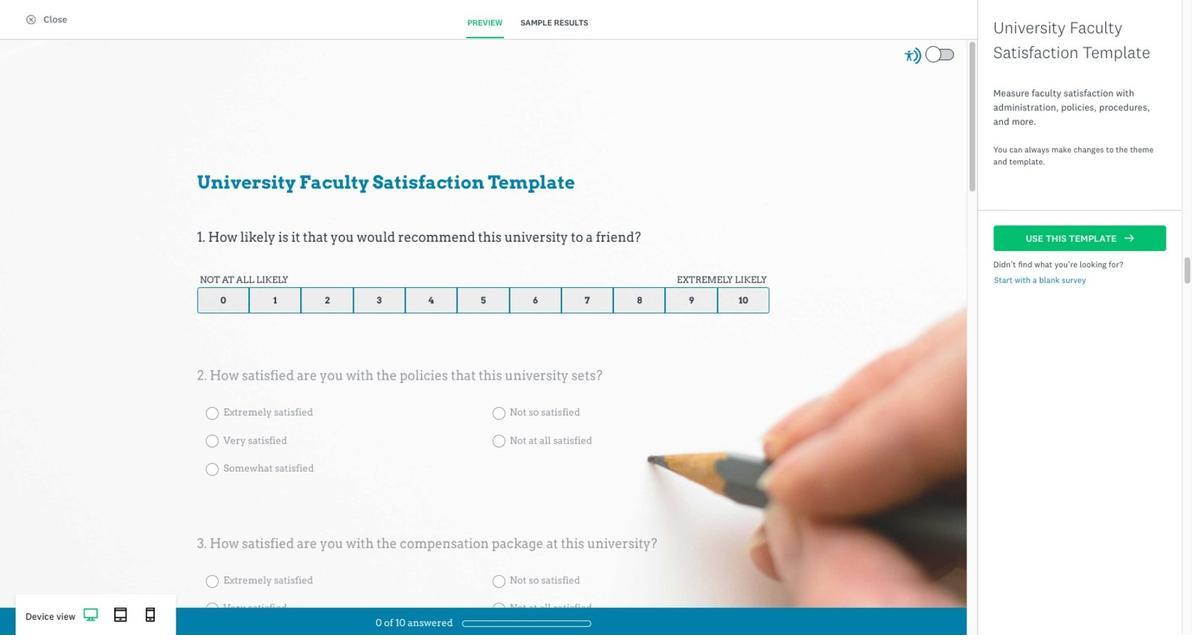 Task type: locate. For each thing, give the bounding box(es) containing it.
svg image
[[83, 608, 98, 623], [143, 608, 158, 623]]

0 horizontal spatial lock image
[[576, 90, 586, 100]]

1 horizontal spatial svg image
[[143, 608, 158, 623]]

1 vertical spatial lock image
[[750, 287, 760, 296]]

lock image for quiz - periodic table of elements image
[[750, 287, 760, 296]]

svg image left svg icon
[[83, 608, 98, 623]]

alumni registration form image
[[613, 478, 765, 578]]

svg image right svg icon
[[143, 608, 158, 623]]

1 horizontal spatial lock image
[[750, 287, 760, 296]]

xcircle image
[[26, 15, 36, 24]]

university faculty satisfaction template image
[[787, 281, 939, 381]]

tab list
[[451, 9, 605, 39]]

quiz - periodic table of elements image
[[613, 281, 765, 381]]

0 vertical spatial lock image
[[576, 90, 586, 100]]

university instructor evaluation template image
[[440, 478, 592, 578]]

0 horizontal spatial svg image
[[83, 608, 98, 623]]

lock image
[[576, 90, 586, 100], [750, 287, 760, 296]]

2 svg image from the left
[[143, 608, 158, 623]]



Task type: describe. For each thing, give the bounding box(es) containing it.
svg image
[[113, 608, 128, 623]]

documentclone image
[[40, 39, 49, 48]]

quiz - capitals of the world image
[[440, 281, 592, 381]]

1 svg image from the left
[[83, 608, 98, 623]]

lock image
[[576, 287, 586, 296]]

k12 distance learning template image
[[787, 84, 940, 185]]

arrowright image
[[1125, 234, 1134, 243]]

k-12 parent survey image
[[613, 84, 765, 185]]

general high school satisfaction template image
[[440, 84, 592, 185]]

lock image for the general high school satisfaction template image
[[576, 90, 586, 100]]



Task type: vqa. For each thing, say whether or not it's contained in the screenshot.
help icon
no



